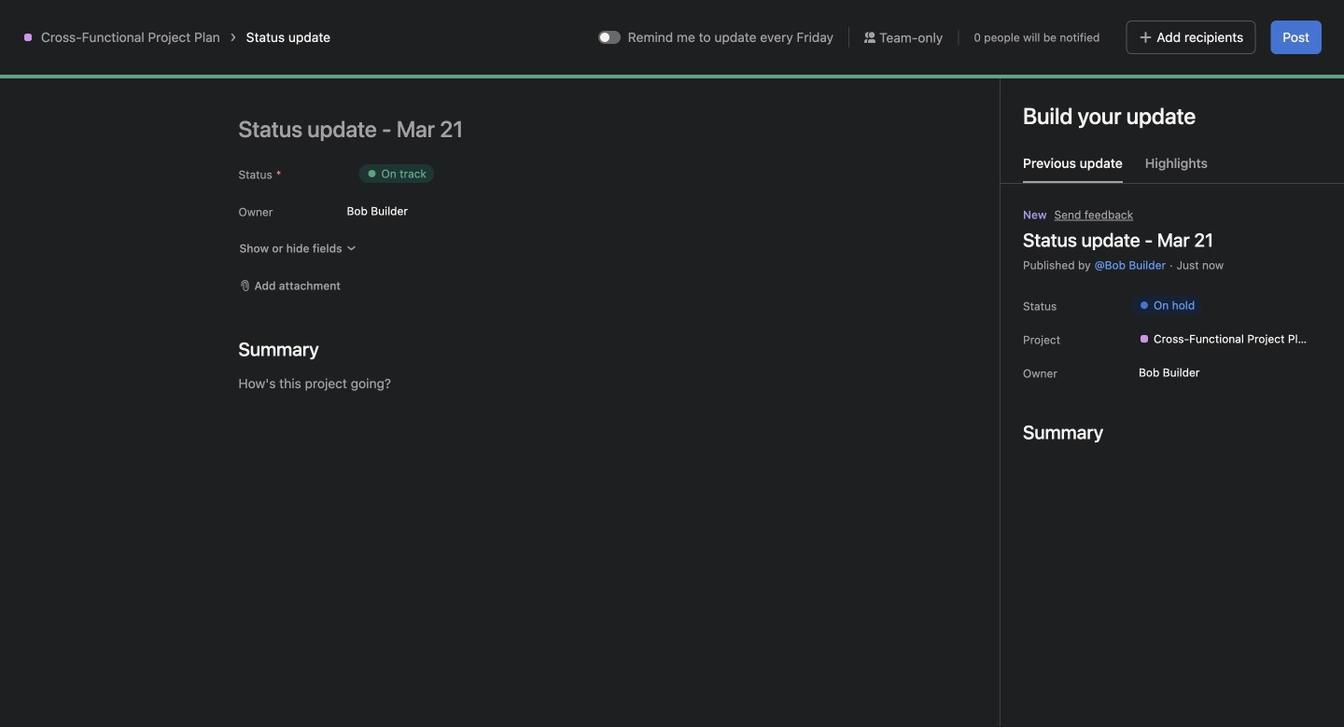 Task type: vqa. For each thing, say whether or not it's contained in the screenshot.
text box
yes



Task type: locate. For each thing, give the bounding box(es) containing it.
row
[[224, 166, 1344, 201], [246, 200, 1322, 202], [224, 253, 1344, 288], [224, 373, 1344, 408], [224, 459, 1344, 494], [224, 493, 1344, 527], [224, 526, 1344, 561], [224, 612, 1344, 647], [224, 646, 1344, 680], [224, 680, 1344, 714]]

add to starred image
[[596, 63, 610, 77]]

line_and_symbols image
[[258, 68, 280, 91]]

hide sidebar image
[[24, 15, 39, 30]]

Title of update text field
[[238, 108, 799, 149]]

switch
[[598, 31, 621, 44]]

manage project members image
[[1070, 68, 1093, 91]]

None text field
[[302, 53, 560, 87]]

header planning tree grid
[[224, 340, 1344, 408]]

tab list
[[1001, 153, 1344, 184]]



Task type: describe. For each thing, give the bounding box(es) containing it.
Section title text field
[[238, 336, 319, 362]]

header next steps tree grid
[[224, 612, 1344, 714]]

header milestones tree grid
[[224, 459, 1344, 561]]



